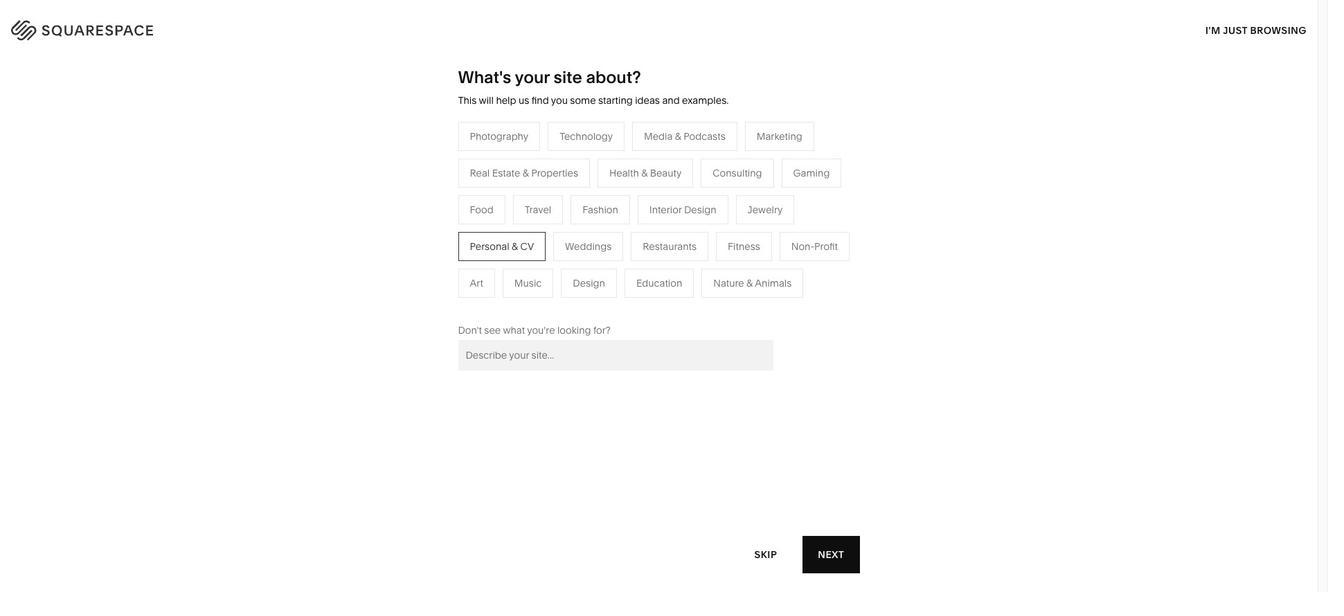Task type: vqa. For each thing, say whether or not it's contained in the screenshot.
'view demo site'
no



Task type: describe. For each thing, give the bounding box(es) containing it.
home
[[648, 192, 676, 205]]

squarespace logo link
[[28, 17, 282, 39]]

next button
[[803, 536, 860, 574]]

Non-Profit radio
[[780, 232, 850, 261]]

health & beauty
[[610, 167, 682, 179]]

you
[[551, 94, 568, 107]]

Music radio
[[503, 269, 554, 298]]

Fitness radio
[[716, 232, 772, 261]]

next
[[818, 548, 845, 561]]

log             in
[[1268, 21, 1301, 34]]

design inside radio
[[685, 204, 717, 216]]

restaurants link
[[501, 213, 569, 226]]

don't
[[458, 324, 482, 337]]

Personal & CV radio
[[458, 232, 546, 261]]

real estate & properties inside radio
[[470, 167, 579, 179]]

help
[[496, 94, 517, 107]]

1 horizontal spatial real
[[501, 296, 521, 309]]

what's
[[458, 67, 512, 87]]

in
[[1291, 21, 1301, 34]]

Jewelry radio
[[736, 195, 795, 224]]

music
[[515, 277, 542, 289]]

health
[[610, 167, 639, 179]]

real estate & properties link
[[501, 296, 624, 309]]

non-profit
[[792, 240, 838, 253]]

Media & Podcasts radio
[[633, 122, 738, 151]]

0 horizontal spatial media
[[501, 234, 530, 246]]

marketing
[[757, 130, 803, 143]]

weddings link
[[501, 276, 562, 288]]

photography
[[470, 130, 529, 143]]

food
[[470, 204, 494, 216]]

profit
[[815, 240, 838, 253]]

media & podcasts inside media & podcasts radio
[[644, 130, 726, 143]]

fitness inside radio
[[728, 240, 761, 253]]

media & podcasts link
[[501, 234, 597, 246]]

Travel radio
[[513, 195, 563, 224]]

education
[[637, 277, 683, 289]]

see
[[485, 324, 501, 337]]

travel link
[[501, 192, 542, 205]]

travel down real estate & properties radio
[[501, 192, 528, 205]]

Design radio
[[561, 269, 617, 298]]

skip button
[[740, 536, 793, 574]]

squarespace logo image
[[28, 17, 182, 39]]

examples.
[[682, 94, 729, 107]]

media inside media & podcasts radio
[[644, 130, 673, 143]]

0 horizontal spatial animals
[[689, 213, 726, 226]]

travel inside 'radio'
[[525, 204, 552, 216]]

real inside radio
[[470, 167, 490, 179]]

1 vertical spatial weddings
[[501, 276, 548, 288]]

personal & cv
[[470, 240, 534, 253]]

Food radio
[[458, 195, 506, 224]]

you're
[[527, 324, 555, 337]]

Don't see what you're looking for? field
[[458, 340, 774, 371]]

what's your site about? this will help us find you some starting ideas and examples.
[[458, 67, 729, 107]]

fitness link
[[648, 234, 694, 246]]

cv
[[521, 240, 534, 253]]

community
[[355, 255, 408, 267]]

looking
[[558, 324, 591, 337]]

Technology radio
[[548, 122, 625, 151]]

community & non-profits link
[[355, 255, 485, 267]]

degraw element
[[473, 474, 845, 592]]

ideas
[[635, 94, 660, 107]]

gaming
[[794, 167, 830, 179]]

for?
[[594, 324, 611, 337]]

personal
[[470, 240, 510, 253]]

0 horizontal spatial podcasts
[[541, 234, 583, 246]]

events
[[501, 255, 532, 267]]

Weddings radio
[[554, 232, 624, 261]]

this
[[458, 94, 477, 107]]

Nature & Animals radio
[[702, 269, 804, 298]]



Task type: locate. For each thing, give the bounding box(es) containing it.
Photography radio
[[458, 122, 541, 151]]

nature & animals down home & decor link at top
[[648, 213, 726, 226]]

0 vertical spatial nature
[[648, 213, 678, 226]]

don't see what you're looking for?
[[458, 324, 611, 337]]

0 vertical spatial animals
[[689, 213, 726, 226]]

nature & animals down fitness radio at the right of page
[[714, 277, 792, 289]]

1 horizontal spatial restaurants
[[643, 240, 697, 253]]

1 horizontal spatial fitness
[[728, 240, 761, 253]]

media
[[644, 130, 673, 143], [501, 234, 530, 246]]

will
[[479, 94, 494, 107]]

&
[[675, 130, 682, 143], [523, 167, 529, 179], [642, 167, 648, 179], [678, 192, 684, 205], [681, 213, 687, 226], [532, 234, 539, 246], [512, 240, 518, 253], [411, 255, 417, 267], [747, 277, 753, 289], [554, 296, 561, 309]]

design
[[685, 204, 717, 216], [573, 277, 605, 289]]

events link
[[501, 255, 546, 267]]

your
[[515, 67, 550, 87]]

nature down home
[[648, 213, 678, 226]]

weddings down the events link
[[501, 276, 548, 288]]

media up beauty
[[644, 130, 673, 143]]

1 vertical spatial properties
[[563, 296, 610, 309]]

1 horizontal spatial estate
[[524, 296, 552, 309]]

0 vertical spatial podcasts
[[684, 130, 726, 143]]

1 vertical spatial real estate & properties
[[501, 296, 610, 309]]

community & non-profits
[[355, 255, 471, 267]]

nature & animals inside radio
[[714, 277, 792, 289]]

1 vertical spatial animals
[[755, 277, 792, 289]]

nature down fitness radio at the right of page
[[714, 277, 745, 289]]

nature & animals
[[648, 213, 726, 226], [714, 277, 792, 289]]

decor
[[687, 192, 715, 205]]

1 vertical spatial estate
[[524, 296, 552, 309]]

weddings up design option
[[565, 240, 612, 253]]

1 vertical spatial media
[[501, 234, 530, 246]]

non- right community on the top left
[[419, 255, 442, 267]]

0 horizontal spatial design
[[573, 277, 605, 289]]

real down the music
[[501, 296, 521, 309]]

skip
[[755, 548, 778, 561]]

nature
[[648, 213, 678, 226], [714, 277, 745, 289]]

weddings inside option
[[565, 240, 612, 253]]

Art radio
[[458, 269, 495, 298]]

1 vertical spatial media & podcasts
[[501, 234, 583, 246]]

1 horizontal spatial design
[[685, 204, 717, 216]]

interior
[[650, 204, 682, 216]]

travel
[[501, 192, 528, 205], [525, 204, 552, 216]]

real up food option
[[470, 167, 490, 179]]

fashion
[[583, 204, 619, 216]]

Restaurants radio
[[631, 232, 709, 261]]

starting
[[599, 94, 633, 107]]

browsing
[[1251, 24, 1307, 36]]

non- inside radio
[[792, 240, 815, 253]]

0 vertical spatial restaurants
[[501, 213, 555, 226]]

design inside option
[[573, 277, 605, 289]]

0 vertical spatial media
[[644, 130, 673, 143]]

1 horizontal spatial media
[[644, 130, 673, 143]]

1 horizontal spatial animals
[[755, 277, 792, 289]]

restaurants down travel link
[[501, 213, 555, 226]]

jewelry
[[748, 204, 783, 216]]

restaurants inside option
[[643, 240, 697, 253]]

travel up media & podcasts link
[[525, 204, 552, 216]]

properties
[[532, 167, 579, 179], [563, 296, 610, 309]]

properties up 'travel' 'radio'
[[532, 167, 579, 179]]

just
[[1224, 24, 1248, 36]]

0 horizontal spatial real
[[470, 167, 490, 179]]

0 vertical spatial media & podcasts
[[644, 130, 726, 143]]

0 vertical spatial estate
[[492, 167, 521, 179]]

podcasts inside radio
[[684, 130, 726, 143]]

1 horizontal spatial nature
[[714, 277, 745, 289]]

podcasts
[[684, 130, 726, 143], [541, 234, 583, 246]]

0 horizontal spatial restaurants
[[501, 213, 555, 226]]

0 vertical spatial design
[[685, 204, 717, 216]]

real estate & properties
[[470, 167, 579, 179], [501, 296, 610, 309]]

1 horizontal spatial podcasts
[[684, 130, 726, 143]]

estate up travel link
[[492, 167, 521, 179]]

1 vertical spatial non-
[[419, 255, 442, 267]]

media up events
[[501, 234, 530, 246]]

real estate & properties up you're
[[501, 296, 610, 309]]

Health & Beauty radio
[[598, 159, 694, 188]]

animals down decor
[[689, 213, 726, 226]]

Real Estate & Properties radio
[[458, 159, 590, 188]]

i'm just browsing link
[[1206, 11, 1307, 49]]

0 vertical spatial nature & animals
[[648, 213, 726, 226]]

0 vertical spatial non-
[[792, 240, 815, 253]]

0 vertical spatial real estate & properties
[[470, 167, 579, 179]]

home & decor
[[648, 192, 715, 205]]

home & decor link
[[648, 192, 728, 205]]

0 horizontal spatial estate
[[492, 167, 521, 179]]

1 vertical spatial nature & animals
[[714, 277, 792, 289]]

1 vertical spatial real
[[501, 296, 521, 309]]

properties inside radio
[[532, 167, 579, 179]]

estate down the music
[[524, 296, 552, 309]]

estate
[[492, 167, 521, 179], [524, 296, 552, 309]]

estate inside radio
[[492, 167, 521, 179]]

real estate & properties up travel link
[[470, 167, 579, 179]]

real
[[470, 167, 490, 179], [501, 296, 521, 309]]

& inside radio
[[675, 130, 682, 143]]

0 horizontal spatial non-
[[419, 255, 442, 267]]

non- down jewelry option
[[792, 240, 815, 253]]

beauty
[[650, 167, 682, 179]]

1 horizontal spatial media & podcasts
[[644, 130, 726, 143]]

restaurants down 'nature & animals' link in the top of the page
[[643, 240, 697, 253]]

1 vertical spatial design
[[573, 277, 605, 289]]

site
[[554, 67, 583, 87]]

degraw image
[[473, 474, 845, 592]]

non-
[[792, 240, 815, 253], [419, 255, 442, 267]]

consulting
[[713, 167, 763, 179]]

animals
[[689, 213, 726, 226], [755, 277, 792, 289]]

0 vertical spatial properties
[[532, 167, 579, 179]]

us
[[519, 94, 530, 107]]

0 vertical spatial real
[[470, 167, 490, 179]]

fitness down the 'interior'
[[648, 234, 680, 246]]

Gaming radio
[[782, 159, 842, 188]]

some
[[570, 94, 596, 107]]

Interior Design radio
[[638, 195, 729, 224]]

0 horizontal spatial nature
[[648, 213, 678, 226]]

i'm just browsing
[[1206, 24, 1307, 36]]

nature inside nature & animals radio
[[714, 277, 745, 289]]

1 vertical spatial podcasts
[[541, 234, 583, 246]]

media & podcasts down restaurants 'link'
[[501, 234, 583, 246]]

animals down fitness radio at the right of page
[[755, 277, 792, 289]]

interior design
[[650, 204, 717, 216]]

1 horizontal spatial weddings
[[565, 240, 612, 253]]

podcasts down restaurants 'link'
[[541, 234, 583, 246]]

nature & animals link
[[648, 213, 740, 226]]

1 vertical spatial restaurants
[[643, 240, 697, 253]]

fitness up nature & animals radio
[[728, 240, 761, 253]]

restaurants
[[501, 213, 555, 226], [643, 240, 697, 253]]

media & podcasts down and
[[644, 130, 726, 143]]

Marketing radio
[[745, 122, 815, 151]]

0 horizontal spatial weddings
[[501, 276, 548, 288]]

animals inside radio
[[755, 277, 792, 289]]

Consulting radio
[[701, 159, 774, 188]]

podcasts down examples.
[[684, 130, 726, 143]]

technology
[[560, 130, 613, 143]]

and
[[663, 94, 680, 107]]

profits
[[442, 255, 471, 267]]

log             in link
[[1268, 21, 1301, 34]]

Education radio
[[625, 269, 694, 298]]

log
[[1268, 21, 1289, 34]]

what
[[503, 324, 525, 337]]

Fashion radio
[[571, 195, 630, 224]]

fitness
[[648, 234, 680, 246], [728, 240, 761, 253]]

0 horizontal spatial fitness
[[648, 234, 680, 246]]

find
[[532, 94, 549, 107]]

art
[[470, 277, 484, 289]]

media & podcasts
[[644, 130, 726, 143], [501, 234, 583, 246]]

1 horizontal spatial non-
[[792, 240, 815, 253]]

1 vertical spatial nature
[[714, 277, 745, 289]]

i'm
[[1206, 24, 1221, 36]]

weddings
[[565, 240, 612, 253], [501, 276, 548, 288]]

about?
[[586, 67, 641, 87]]

properties up looking
[[563, 296, 610, 309]]

0 horizontal spatial media & podcasts
[[501, 234, 583, 246]]

0 vertical spatial weddings
[[565, 240, 612, 253]]



